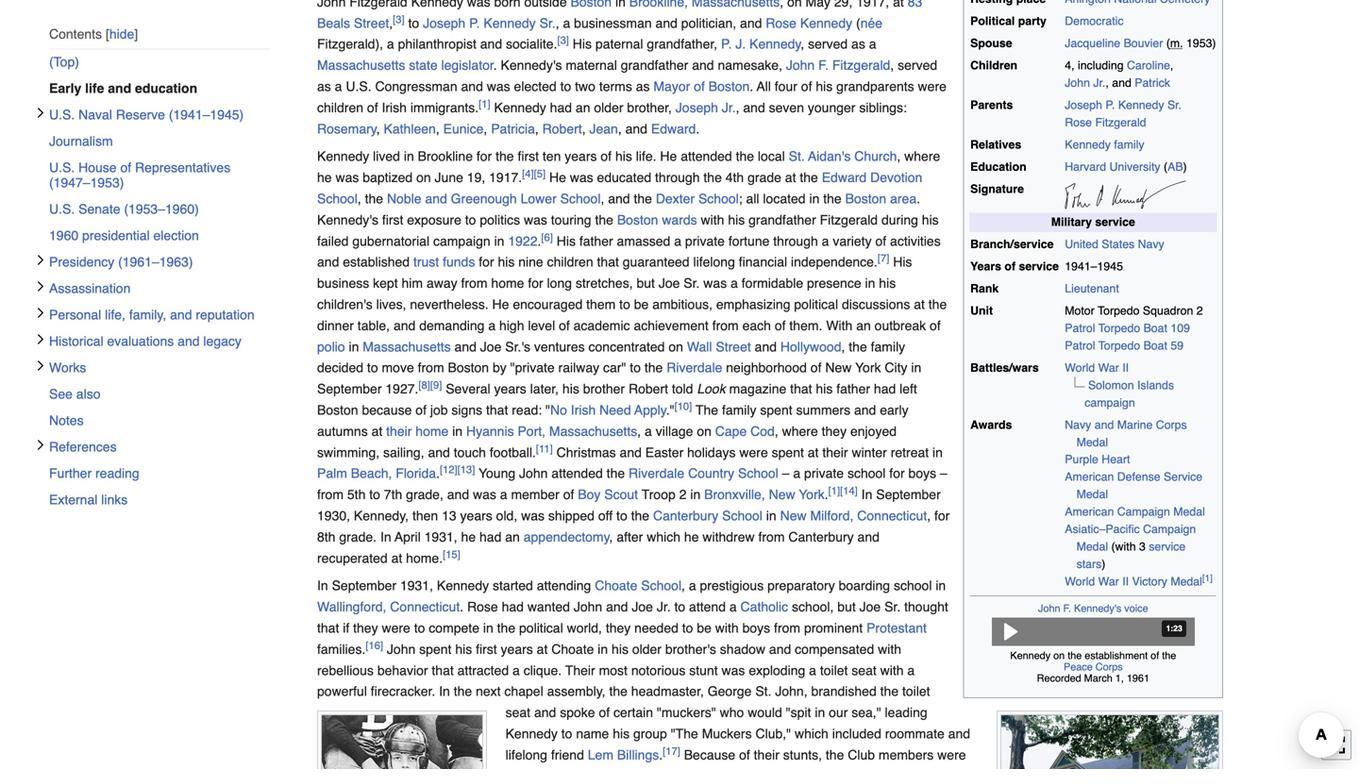 Task type: vqa. For each thing, say whether or not it's contained in the screenshot.
the Preview BUTTON
no



Task type: describe. For each thing, give the bounding box(es) containing it.
later
[[721, 769, 747, 769]]

where for , where he was baptized on june 19, 1917.
[[904, 149, 940, 164]]

in right the lived
[[404, 149, 414, 164]]

kennedy up john f. fitzgerald link in the right of the page
[[800, 15, 852, 31]]

, inside , for 8th grade. in april 1931, he had an
[[927, 508, 931, 523]]

, up the massachusetts state legislator link
[[389, 15, 393, 31]]

, up the lived
[[377, 121, 380, 136]]

from down funds
[[461, 276, 488, 291]]

sailing,
[[383, 445, 424, 460]]

journalism link
[[49, 128, 270, 154]]

a down prestigious
[[730, 599, 737, 615]]

boy
[[578, 487, 601, 502]]

politics
[[480, 212, 520, 227]]

businessman
[[574, 15, 652, 31]]

0 horizontal spatial seat
[[506, 705, 531, 720]]

u.s. for u.s. naval reserve (1941–1945)
[[49, 107, 75, 122]]

cod
[[751, 424, 775, 439]]

new milford, connecticut link
[[780, 508, 927, 523]]

nearly
[[506, 769, 542, 769]]

4,
[[1065, 59, 1075, 72]]

massachusetts inside , [3] to joseph p. kennedy sr. , a businessman and politician, and rose kennedy ( née fitzgerald), a philanthropist and socialite. [3] his paternal grandfather, p. j. kennedy , served as a massachusetts state legislator . kennedy's maternal grandfather and namesake, john f. fitzgerald
[[317, 58, 405, 73]]

including
[[1078, 59, 1124, 72]]

summers
[[796, 403, 851, 418]]

in up discussions
[[865, 276, 875, 291]]

his inside his business kept him away from home for long stretches, but joe sr. was a formidable presence in his children's lives, nevertheless. he encouraged them to be ambitious, emphasizing political discussions at the dinner table, and demanding a high level of academic achievement from each of them. with an outbreak of polio in massachusetts and joe sr.'s ventures concentrated on wall street and hollywood
[[879, 276, 896, 291]]

they right the if
[[353, 621, 378, 636]]

, inside the , where they enjoyed swimming, sailing, and touch football.
[[775, 424, 778, 439]]

x small image for assassination
[[35, 281, 46, 292]]

and right "roommate"
[[948, 726, 970, 741]]

3 torpedo from the top
[[1098, 339, 1140, 352]]

a up attend
[[689, 578, 696, 593]]

first inside john spent his first years at choate in his older brother's shadow and compensated with rebellious behavior that attracted a clique. their most notorious stunt was exploding a toilet seat with a powerful firecracker. in the next chapel assembly, the headmaster, george st. john, brandished the toilet seat and spoke of certain "muckers" who would "spit in our sea," leading kennedy to name his group "the muckers club," which included roommate and lifelong friend
[[476, 642, 497, 657]]

to inside in september 1931, kennedy started attending choate school , a prestigious preparatory boarding school in wallingford, connecticut . rose had wanted john and joe jr. to attend a catholic
[[674, 599, 685, 615]]

for inside – a private school for boys – from 5th to 7th grade, and was a member of
[[889, 466, 905, 481]]

john f. kennedy's voice
[[1038, 602, 1148, 614]]

noble and greenough lower school link
[[387, 191, 601, 206]]

, inside the ", after which he withdrew from canterbury and recuperated at home."
[[610, 529, 613, 545]]

school up touring at the left of page
[[560, 191, 601, 206]]

lifelong inside trust funds for his nine children that guaranteed lifelong financial independence. [7]
[[693, 255, 735, 270]]

club,"
[[756, 726, 791, 741]]

0 horizontal spatial canterbury
[[653, 508, 719, 523]]

kennedy inside [1] kennedy had an older brother, joseph jr. , and seven younger siblings: rosemary , kathleen , eunice , patricia , robert , jean , and edward .
[[494, 100, 546, 115]]

independence.
[[791, 255, 878, 270]]

left
[[900, 381, 917, 397]]

in inside in september 1931, kennedy started attending choate school , a prestigious preparatory boarding school in wallingford, connecticut . rose had wanted john and joe jr. to attend a catholic
[[936, 578, 946, 593]]

the inside his business kept him away from home for long stretches, but joe sr. was a formidable presence in his children's lives, nevertheless. he encouraged them to be ambitious, emphasizing political discussions at the dinner table, and demanding a high level of academic achievement from each of them. with an outbreak of polio in massachusetts and joe sr.'s ventures concentrated on wall street and hollywood
[[929, 297, 947, 312]]

[14] link
[[840, 485, 858, 497]]

on down the
[[697, 424, 712, 439]]

, left noble
[[358, 191, 361, 206]]

ii for victory
[[1122, 575, 1129, 589]]

years right ten
[[565, 149, 597, 164]]

on inside kennedy on the establishment of the peace corps recorded march 1, 1961
[[1054, 650, 1065, 662]]

a up leading
[[907, 663, 915, 678]]

father inside the magazine that his father had left boston because of job signs that read: "
[[836, 381, 870, 397]]

2 for troop
[[679, 487, 687, 502]]

george
[[708, 684, 752, 699]]

as inside , [3] to joseph p. kennedy sr. , a businessman and politician, and rose kennedy ( née fitzgerald), a philanthropist and socialite. [3] his paternal grandfather, p. j. kennedy , served as a massachusetts state legislator . kennedy's maternal grandfather and namesake, john f. fitzgerald
[[851, 37, 865, 52]]

patrol torpedo boat 109 link
[[1065, 321, 1190, 335]]

and down all
[[743, 100, 765, 115]]

sr. inside school, but joe sr. thought that if they were to compete in the political world, they needed to be with boys from prominent
[[885, 599, 901, 615]]

kennedy up the harvard
[[1065, 138, 1111, 152]]

the inside . kennedy's first exposure to politics was touring the
[[595, 212, 613, 227]]

cursive signature in ink image
[[1065, 181, 1186, 209]]

fitzgerald inside "with his grandfather fitzgerald during his failed gubernatorial campaign in"
[[820, 212, 878, 227]]

1 american from the top
[[1065, 470, 1114, 484]]

awards
[[970, 418, 1012, 432]]

reserve
[[116, 107, 165, 122]]

, down including
[[1106, 76, 1109, 90]]

, served as a u.s. congressman and was elected to two terms as
[[317, 58, 937, 94]]

joe up by
[[480, 339, 502, 354]]

née link
[[861, 15, 883, 31]]

solomon islands campaign link
[[1085, 378, 1174, 409]]

stunt
[[689, 663, 718, 678]]

their inside '[11] christmas and easter holidays were spent at their winter retreat in palm beach, florida . [12] [13] young john attended the riverdale country school'
[[822, 445, 848, 460]]

that up summers
[[790, 381, 812, 397]]

move
[[382, 360, 414, 375]]

for up 19,
[[477, 149, 492, 164]]

john up play audio image
[[1038, 602, 1061, 614]]

cape
[[715, 424, 747, 439]]

joseph inside [1] kennedy had an older brother, joseph jr. , and seven younger siblings: rosemary , kathleen , eunice , patricia , robert , jean , and edward .
[[676, 100, 718, 115]]

maternal
[[566, 58, 617, 73]]

and up massachusetts link
[[394, 318, 416, 333]]

1 vertical spatial p.
[[721, 37, 732, 52]]

a left high
[[488, 318, 496, 333]]

1931, inside in september 1931, kennedy started attending choate school , a prestigious preparatory boarding school in wallingford, connecticut . rose had wanted john and joe jr. to attend a catholic
[[400, 578, 433, 593]]

florida
[[396, 466, 436, 481]]

1 vertical spatial [3]
[[557, 35, 569, 46]]

x small image for personal life, family, and reputation
[[35, 307, 46, 318]]

navy inside navy and marine corps medal purple heart american defense service medal american campaign medal
[[1065, 418, 1091, 432]]

wards
[[662, 212, 697, 227]]

purple
[[1065, 453, 1099, 467]]

to left move
[[367, 360, 378, 375]]

[7]
[[878, 253, 889, 264]]

mayor of boston link
[[654, 79, 750, 94]]

ab link
[[1168, 160, 1183, 174]]

, left patricia link at the top of the page
[[484, 121, 487, 136]]

[5] link
[[534, 168, 546, 180]]

his up lem billings link
[[613, 726, 630, 741]]

american defense service medal link
[[1065, 470, 1203, 501]]

1 horizontal spatial [3] link
[[557, 35, 569, 46]]

his up activities
[[922, 212, 939, 227]]

1 boat from the top
[[1144, 321, 1168, 335]]

a up independence. on the top of page
[[822, 233, 829, 249]]

( inside , [3] to joseph p. kennedy sr. , a businessman and politician, and rose kennedy ( née fitzgerald), a philanthropist and socialite. [3] his paternal grandfather, p. j. kennedy , served as a massachusetts state legislator . kennedy's maternal grandfather and namesake, john f. fitzgerald
[[856, 15, 861, 31]]

1 horizontal spatial seat
[[852, 663, 877, 678]]

0 vertical spatial joseph p. kennedy sr. link
[[423, 15, 556, 31]]

wallingford,
[[317, 599, 386, 615]]

boys inside – a private school for boys – from 5th to 7th grade, and was a member of
[[909, 466, 936, 481]]

service inside service stars
[[1149, 540, 1186, 554]]

1 horizontal spatial as
[[636, 79, 650, 94]]

robert inside [1] kennedy had an older brother, joseph jr. , and seven younger siblings: rosemary , kathleen , eunice , patricia , robert , jean , and edward .
[[542, 121, 582, 136]]

ii for solomon
[[1122, 361, 1129, 375]]

5th
[[347, 487, 366, 502]]

at inside the ", after which he withdrew from canterbury and recuperated at home."
[[391, 551, 402, 566]]

signs
[[452, 403, 482, 418]]

of up rosemary link
[[367, 100, 378, 115]]

references
[[49, 439, 117, 454]]

york inside boy scout troop 2 in bronxville, new york . [1] [14]
[[799, 487, 825, 502]]

school inside in september 1931, kennedy started attending choate school , a prestigious preparatory boarding school in wallingford, connecticut . rose had wanted john and joe jr. to attend a catholic
[[641, 578, 682, 593]]

democratic link
[[1065, 14, 1124, 28]]

holidays
[[687, 445, 736, 460]]

1 vertical spatial f.
[[1063, 602, 1071, 614]]

, left jean "link"
[[582, 121, 586, 136]]

and inside his father amassed a private fortune through a variety of activities and established
[[317, 255, 339, 270]]

with inside school, but joe sr. thought that if they were to compete in the political world, they needed to be with boys from prominent
[[715, 621, 739, 636]]

exposure
[[407, 212, 461, 227]]

world war ii solomon islands campaign
[[1065, 361, 1174, 409]]

2 patrol from the top
[[1065, 339, 1095, 352]]

and up exploding
[[769, 642, 791, 657]]

political inside school, but joe sr. thought that if they were to compete in the political world, they needed to be with boys from prominent
[[519, 621, 563, 636]]

joseph inside , [3] to joseph p. kennedy sr. , a businessman and politician, and rose kennedy ( née fitzgerald), a philanthropist and socialite. [3] his paternal grandfather, p. j. kennedy , served as a massachusetts state legislator . kennedy's maternal grandfather and namesake, john f. fitzgerald
[[423, 15, 466, 31]]

1960 presidential election link
[[49, 222, 270, 248]]

joe down guaranteed on the top of page
[[659, 276, 680, 291]]

eunice
[[443, 121, 484, 136]]

u.s. inside , served as a u.s. congressman and was elected to two terms as
[[346, 79, 372, 94]]

family inside , the family decided to move from boston by "private railway car" to the
[[871, 339, 905, 354]]

and up exposure
[[425, 191, 447, 206]]

were down "roommate"
[[937, 747, 966, 763]]

service stars link
[[1077, 540, 1186, 571]]

to left compete
[[414, 621, 425, 636]]

2 – from the left
[[940, 466, 947, 481]]

he inside the ", after which he withdrew from canterbury and recuperated at home."
[[684, 529, 699, 545]]

, down "educated"
[[601, 191, 604, 206]]

. inside boy scout troop 2 in bronxville, new york . [1] [14]
[[825, 487, 828, 502]]

spent inside the family spent summers and early autumns at
[[760, 403, 793, 418]]

, down m. in the top right of the page
[[1170, 59, 1174, 72]]

of inside john spent his first years at choate in his older brother's shadow and compensated with rebellious behavior that attracted a clique. their most notorious stunt was exploding a toilet seat with a powerful firecracker. in the next chapel assembly, the headmaster, george st. john, brandished the toilet seat and spoke of certain "muckers" who would "spit in our sea," leading kennedy to name his group "the muckers club," which included roommate and lifelong friend
[[599, 705, 610, 720]]

and down "chapel"
[[534, 705, 556, 720]]

0 horizontal spatial p.
[[469, 15, 480, 31]]

[11] link
[[536, 443, 553, 455]]

attended inside '[11] christmas and easter holidays were spent at their winter retreat in palm beach, florida . [12] [13] young john attended the riverdale country school'
[[552, 466, 603, 481]]

a down née
[[869, 37, 876, 52]]

in inside boy scout troop 2 in bronxville, new york . [1] [14]
[[690, 487, 701, 502]]

medal inside world war ii victory medal [1]
[[1171, 575, 1202, 589]]

sr. inside , [3] to joseph p. kennedy sr. , a businessman and politician, and rose kennedy ( née fitzgerald), a philanthropist and socialite. [3] his paternal grandfather, p. j. kennedy , served as a massachusetts state legislator . kennedy's maternal grandfather and namesake, john f. fitzgerald
[[539, 15, 556, 31]]

where for , where they enjoyed swimming, sailing, and touch football.
[[782, 424, 818, 439]]

school inside – a private school for boys – from 5th to 7th grade, and was a member of
[[848, 466, 886, 481]]

and down "educated"
[[608, 191, 630, 206]]

, down the 'mayor of boston' link
[[736, 100, 740, 115]]

his up "educated"
[[615, 149, 632, 164]]

1 horizontal spatial )
[[1183, 160, 1187, 174]]

choate for their
[[551, 642, 594, 657]]

edward inside [1] kennedy had an older brother, joseph jr. , and seven younger siblings: rosemary , kathleen , eunice , patricia , robert , jean , and edward .
[[651, 121, 696, 136]]

a up old,
[[500, 487, 507, 502]]

u.s. house of representatives (1947–1953)
[[49, 160, 231, 190]]

0 horizontal spatial as
[[317, 79, 331, 94]]

spent inside '[11] christmas and easter holidays were spent at their winter retreat in palm beach, florida . [12] [13] young john attended the riverdale country school'
[[772, 445, 804, 460]]

his business kept him away from home for long stretches, but joe sr. was a formidable presence in his children's lives, nevertheless. he encouraged them to be ambitious, emphasizing political discussions at the dinner table, and demanding a high level of academic achievement from each of them. with an outbreak of polio in massachusetts and joe sr.'s ventures concentrated on wall street and hollywood
[[317, 255, 947, 354]]

medal up 'purple heart' link at the right bottom of page
[[1077, 435, 1108, 449]]

in right located at the right of page
[[809, 191, 820, 206]]

, left robert link
[[535, 121, 539, 136]]

spouse
[[970, 37, 1012, 50]]

0 vertical spatial st.
[[789, 149, 805, 164]]

[1] inside world war ii victory medal [1]
[[1202, 573, 1213, 584]]

0 vertical spatial toilet
[[820, 663, 848, 678]]

2 horizontal spatial )
[[1212, 37, 1216, 50]]

of up joseph jr. link
[[694, 79, 705, 94]]

of right outbreak
[[930, 318, 941, 333]]

0 horizontal spatial their
[[386, 424, 412, 439]]

and down brother,
[[625, 121, 647, 136]]

and up grandfather, in the top of the page
[[656, 15, 678, 31]]

1 patrol from the top
[[1065, 321, 1095, 335]]

boarding
[[839, 578, 890, 593]]

, inside , served as a u.s. congressman and was elected to two terms as
[[890, 58, 894, 73]]

but inside school, but joe sr. thought that if they were to compete in the political world, they needed to be with boys from prominent
[[837, 599, 856, 615]]

0 vertical spatial he
[[660, 149, 677, 164]]

a left the businessman
[[563, 15, 570, 31]]

the inside '[11] christmas and easter holidays were spent at their winter retreat in palm beach, florida . [12] [13] young john attended the riverdale country school'
[[607, 466, 625, 481]]

from inside – a private school for boys – from 5th to 7th grade, and was a member of
[[317, 487, 344, 502]]

, inside the , where he was baptized on june 19, 1917.
[[897, 149, 901, 164]]

0 horizontal spatial [3] link
[[393, 13, 405, 25]]

sr. inside joseph p. kennedy sr. rose fitzgerald
[[1168, 98, 1182, 112]]

his down compete
[[455, 642, 472, 657]]

recuperated
[[317, 551, 388, 566]]

and inside 4, including caroline , john jr. , and patrick
[[1112, 76, 1132, 90]]

through inside the [4] [5] he was educated through the 4th grade at the
[[655, 170, 700, 185]]

compete
[[429, 621, 479, 636]]

protestant
[[867, 621, 927, 636]]

table,
[[358, 318, 390, 333]]

kennedy up socialite.
[[484, 15, 536, 31]]

area
[[890, 191, 917, 206]]

0 vertical spatial [1] link
[[479, 98, 490, 110]]

. all four of his grandparents were children of irish immigrants.
[[317, 79, 947, 115]]

1 horizontal spatial toilet
[[902, 684, 930, 699]]

0 vertical spatial connecticut
[[857, 508, 927, 523]]

1 vertical spatial joseph p. kennedy sr. link
[[1065, 98, 1182, 112]]

a up bronxville, new york 'link'
[[793, 466, 801, 481]]

his up most
[[612, 642, 629, 657]]

and inside the family spent summers and early autumns at
[[854, 403, 876, 418]]

political
[[970, 14, 1015, 28]]

2 boat from the top
[[1144, 339, 1168, 352]]

his inside [8] [9] several years later, his brother robert told look
[[562, 381, 579, 397]]

0 vertical spatial riverdale
[[667, 360, 722, 375]]

boston down devotion
[[845, 191, 886, 206]]

x small image for works
[[35, 360, 46, 371]]

0 vertical spatial [3]
[[393, 13, 405, 25]]

family for the family spent summers and early autumns at
[[722, 403, 757, 418]]

bronxville,
[[704, 487, 765, 502]]

bouvier
[[1124, 37, 1163, 50]]

2 horizontal spatial kennedy's
[[1074, 602, 1122, 614]]

boys inside school, but joe sr. thought that if they were to compete in the political world, they needed to be with boys from prominent
[[742, 621, 770, 636]]

1 vertical spatial home
[[416, 424, 449, 439]]

grandfather inside , [3] to joseph p. kennedy sr. , a businessman and politician, and rose kennedy ( née fitzgerald), a philanthropist and socialite. [3] his paternal grandfather, p. j. kennedy , served as a massachusetts state legislator . kennedy's maternal grandfather and namesake, john f. fitzgerald
[[621, 58, 688, 73]]

and inside the early life and education link
[[108, 80, 131, 96]]

years inside john spent his first years at choate in his older brother's shadow and compensated with rebellious behavior that attracted a clique. their most notorious stunt was exploding a toilet seat with a powerful firecracker. in the next chapel assembly, the headmaster, george st. john, brandished the toilet seat and spoke of certain "muckers" who would "spit in our sea," leading kennedy to name his group "the muckers club," which included roommate and lifelong friend
[[501, 642, 533, 657]]

his for away
[[893, 255, 912, 270]]

f. inside , [3] to joseph p. kennedy sr. , a businessman and politician, and rose kennedy ( née fitzgerald), a philanthropist and socialite. [3] his paternal grandfather, p. j. kennedy , served as a massachusetts state legislator . kennedy's maternal grandfather and namesake, john f. fitzgerald
[[818, 58, 829, 73]]

elected
[[514, 79, 557, 94]]

they right the world,
[[606, 621, 631, 636]]

in right polio link
[[349, 339, 359, 354]]

campaign inside navy and marine corps medal purple heart american defense service medal american campaign medal
[[1117, 505, 1170, 519]]

and inside , served as a u.s. congressman and was elected to two terms as
[[461, 79, 483, 94]]

contents hide
[[49, 26, 134, 41]]

in left our
[[815, 705, 825, 720]]

a down wards
[[674, 233, 682, 249]]

boston inside , the family decided to move from boston by "private railway car" to the
[[448, 360, 489, 375]]

from up wall street link
[[712, 318, 739, 333]]

navy and marine corps medal link
[[1065, 418, 1187, 449]]

greenough
[[451, 191, 517, 206]]

defense
[[1117, 470, 1161, 484]]

works link
[[49, 354, 270, 381]]

medal down service
[[1174, 505, 1205, 519]]

ventures
[[534, 339, 585, 354]]

of up ventures
[[559, 318, 570, 333]]

boston down , the noble and greenough lower school , and the dexter school ; all located in the boston area
[[617, 212, 658, 227]]

dexter school link
[[656, 191, 739, 206]]

1927.
[[385, 381, 419, 397]]

march
[[1084, 672, 1113, 684]]

0 horizontal spatial )
[[1102, 557, 1106, 571]]

served inside , served as a u.s. congressman and was elected to two terms as
[[898, 58, 937, 73]]

away
[[427, 276, 457, 291]]

in down bronxville, new york 'link'
[[766, 508, 777, 523]]

a up "chapel"
[[513, 663, 520, 678]]

, up kennedy lived in brookline for the first ten years of his life. he attended the local st. aidan's church at the top
[[618, 121, 622, 136]]

of right 'each'
[[775, 318, 786, 333]]

2 american from the top
[[1065, 505, 1114, 519]]

emphasizing
[[716, 297, 791, 312]]

war for victory
[[1098, 575, 1119, 589]]

they inside because of their stunts, the club members were nearly expelled. however, they were later called back into the study and wer
[[661, 769, 686, 769]]

dexter
[[656, 191, 695, 206]]

, down rose kennedy link
[[801, 37, 804, 52]]

in up most
[[598, 642, 608, 657]]

which inside john spent his first years at choate in his older brother's shadow and compensated with rebellious behavior that attracted a clique. their most notorious stunt was exploding a toilet seat with a powerful firecracker. in the next chapel assembly, the headmaster, george st. john, brandished the toilet seat and spoke of certain "muckers" who would "spit in our sea," leading kennedy to name his group "the muckers club," which included roommate and lifelong friend
[[795, 726, 829, 741]]

variety
[[833, 233, 872, 249]]

for inside his business kept him away from home for long stretches, but joe sr. was a formidable presence in his children's lives, nevertheless. he encouraged them to be ambitious, emphasizing political discussions at the dinner table, and demanding a high level of academic achievement from each of them. with an outbreak of polio in massachusetts and joe sr.'s ventures concentrated on wall street and hollywood
[[528, 276, 543, 291]]

country
[[688, 466, 734, 481]]

a up emphasizing at the right of page
[[731, 276, 738, 291]]

and up legislator
[[480, 37, 502, 52]]

2 vertical spatial [1] link
[[1202, 573, 1213, 584]]

kennedy up 'namesake,'
[[750, 37, 801, 52]]

guaranteed
[[623, 255, 690, 270]]

first inside . kennedy's first exposure to politics was touring the
[[382, 212, 403, 227]]

u.s. for u.s. senate (1953–1960)
[[49, 201, 75, 216]]

christmas
[[557, 445, 616, 460]]

later,
[[530, 381, 559, 397]]

trust funds link
[[413, 255, 475, 270]]

winter
[[852, 445, 887, 460]]

united states navy link
[[1065, 237, 1164, 251]]

children
[[970, 59, 1018, 72]]

( for harvard university ( ab )
[[1164, 160, 1168, 174]]

new inside boy scout troop 2 in bronxville, new york . [1] [14]
[[769, 487, 795, 502]]

of right "four"
[[801, 79, 812, 94]]

(top) link
[[49, 48, 270, 75]]

2 for squadron
[[1197, 304, 1203, 318]]

john inside '[11] christmas and easter holidays were spent at their winter retreat in palm beach, florida . [12] [13] young john attended the riverdale country school'
[[519, 466, 548, 481]]

rose fitzgerald link
[[1065, 116, 1146, 129]]

and up 'p. j. kennedy' link
[[740, 15, 762, 31]]

fullscreen image
[[1327, 736, 1346, 755]]

, up socialite.
[[556, 15, 559, 31]]

riverdale link
[[667, 360, 722, 375]]

from inside school, but joe sr. thought that if they were to compete in the political world, they needed to be with boys from prominent
[[774, 621, 800, 636]]

to inside in september 1930, kennedy, then 13 years old, was shipped off to the
[[616, 508, 627, 523]]

and up "neighborhood"
[[755, 339, 777, 354]]

to up the brother's
[[682, 621, 693, 636]]

83 beals street
[[317, 0, 922, 31]]

street inside 83 beals street
[[354, 15, 389, 31]]

boston down 'namesake,'
[[709, 79, 750, 94]]

life.
[[636, 149, 656, 164]]

achievement
[[634, 318, 709, 333]]

years inside [8] [9] several years later, his brother robert told look
[[494, 381, 526, 397]]

and down demanding
[[455, 339, 477, 354]]

and inside because of their stunts, the club members were nearly expelled. however, they were later called back into the study and wer
[[903, 769, 925, 769]]

x small image for u.s. naval reserve (1941–1945)
[[35, 107, 46, 118]]

[16]
[[366, 640, 383, 652]]

rose inside joseph p. kennedy sr. rose fitzgerald
[[1065, 116, 1092, 129]]

[1] kennedy had an older brother, joseph jr. , and seven younger siblings: rosemary , kathleen , eunice , patricia , robert , jean , and edward .
[[317, 98, 907, 136]]

world for world war ii victory medal
[[1065, 575, 1095, 589]]

back
[[789, 769, 817, 769]]

children inside trust funds for his nine children that guaranteed lifelong financial independence. [7]
[[547, 255, 593, 270]]

a down apply
[[645, 424, 652, 439]]

all
[[746, 191, 759, 206]]

years of service 1941–1945
[[970, 260, 1123, 273]]

a inside , served as a u.s. congressman and was elected to two terms as
[[335, 79, 342, 94]]

reading
[[95, 466, 139, 481]]

lifelong inside john spent his first years at choate in his older brother's shadow and compensated with rebellious behavior that attracted a clique. their most notorious stunt was exploding a toilet seat with a powerful firecracker. in the next chapel assembly, the headmaster, george st. john, brandished the toilet seat and spoke of certain "muckers" who would "spit in our sea," leading kennedy to name his group "the muckers club," which included roommate and lifelong friend
[[506, 747, 547, 763]]



Task type: locate. For each thing, give the bounding box(es) containing it.
needed
[[634, 621, 679, 636]]

be down attend
[[697, 621, 712, 636]]

, down apply
[[637, 424, 641, 439]]

1 vertical spatial his
[[557, 233, 576, 249]]

0 vertical spatial torpedo
[[1098, 304, 1140, 318]]

as down née
[[851, 37, 865, 52]]

boys down catholic link
[[742, 621, 770, 636]]

of inside kennedy on the establishment of the peace corps recorded march 1, 1961
[[1151, 650, 1159, 662]]

see also
[[49, 386, 101, 401]]

2 vertical spatial spent
[[419, 642, 452, 657]]

u.s. up 1960
[[49, 201, 75, 216]]

educated
[[597, 170, 651, 185]]

1 torpedo from the top
[[1098, 304, 1140, 318]]

0 vertical spatial school
[[848, 466, 886, 481]]

play audio image
[[992, 618, 1195, 646]]

1 horizontal spatial [3]
[[557, 35, 569, 46]]

old,
[[496, 508, 517, 523]]

u.s. down the fitzgerald),
[[346, 79, 372, 94]]

1 vertical spatial choate
[[551, 642, 594, 657]]

an down two
[[576, 100, 590, 115]]

connecticut inside in september 1931, kennedy started attending choate school , a prestigious preparatory boarding school in wallingford, connecticut . rose had wanted john and joe jr. to attend a catholic
[[390, 599, 460, 615]]

patrol
[[1065, 321, 1095, 335], [1065, 339, 1095, 352]]

retreat
[[891, 445, 929, 460]]

older inside john spent his first years at choate in his older brother's shadow and compensated with rebellious behavior that attracted a clique. their most notorious stunt was exploding a toilet seat with a powerful firecracker. in the next chapel assembly, the headmaster, george st. john, brandished the toilet seat and spoke of certain "muckers" who would "spit in our sea," leading kennedy to name his group "the muckers club," which included roommate and lifelong friend
[[632, 642, 662, 657]]

u.s. senate (1953–1960)
[[49, 201, 199, 216]]

0 horizontal spatial attended
[[552, 466, 603, 481]]

world war ii victory medal [1]
[[1065, 573, 1213, 589]]

they
[[822, 424, 847, 439], [353, 621, 378, 636], [606, 621, 631, 636], [661, 769, 686, 769]]

he inside , for 8th grade. in april 1931, he had an
[[461, 529, 476, 545]]

he up the [4] [5] he was educated through the 4th grade at the
[[660, 149, 677, 164]]

p. up rose fitzgerald link
[[1106, 98, 1115, 112]]

service for military
[[1095, 215, 1135, 229]]

st. inside john spent his first years at choate in his older brother's shadow and compensated with rebellious behavior that attracted a clique. their most notorious stunt was exploding a toilet seat with a powerful firecracker. in the next chapel assembly, the headmaster, george st. john, brandished the toilet seat and spoke of certain "muckers" who would "spit in our sea," leading kennedy to name his group "the muckers club," which included roommate and lifelong friend
[[755, 684, 772, 699]]

, for 8th grade. in april 1931, he had an
[[317, 508, 950, 545]]

.
[[494, 58, 497, 73], [750, 79, 753, 94], [696, 121, 700, 136], [917, 191, 920, 206], [538, 233, 541, 249], [436, 466, 440, 481], [825, 487, 828, 502], [460, 599, 464, 615], [659, 747, 663, 763]]

from inside , the family decided to move from boston by "private railway car" to the
[[418, 360, 444, 375]]

0 horizontal spatial through
[[655, 170, 700, 185]]

they inside the , where they enjoyed swimming, sailing, and touch football.
[[822, 424, 847, 439]]

had up early
[[874, 381, 896, 397]]

torpedo down patrol torpedo boat 109 link
[[1098, 339, 1140, 352]]

0 horizontal spatial but
[[637, 276, 655, 291]]

york inside neighborhood of new york city in september 1927.
[[855, 360, 881, 375]]

enjoyed
[[850, 424, 897, 439]]

[14]
[[840, 485, 858, 497]]

and up the 'mayor of boston' link
[[692, 58, 714, 73]]

2 vertical spatial new
[[780, 508, 807, 523]]

x small image
[[35, 107, 46, 118], [35, 360, 46, 371], [35, 439, 46, 450]]

had down old,
[[480, 529, 502, 545]]

and inside in september 1931, kennedy started attending choate school , a prestigious preparatory boarding school in wallingford, connecticut . rose had wanted john and joe jr. to attend a catholic
[[606, 599, 628, 615]]

[17] link
[[663, 745, 680, 757]]

0 vertical spatial private
[[685, 233, 725, 249]]

patrick link
[[1135, 76, 1170, 90]]

scout
[[604, 487, 638, 502]]

in right firecracker.
[[439, 684, 450, 699]]

sr.
[[539, 15, 556, 31], [1168, 98, 1182, 112], [684, 276, 700, 291], [885, 599, 901, 615]]

0 vertical spatial ii
[[1122, 361, 1129, 375]]

"spit
[[786, 705, 811, 720]]

service down branch/service on the right of the page
[[1019, 260, 1059, 273]]

fitzgerald),
[[317, 37, 383, 52]]

2 vertical spatial massachusetts
[[549, 424, 637, 439]]

a up the massachusetts state legislator link
[[387, 37, 394, 52]]

kennedy's up failed
[[317, 212, 378, 227]]

new down hollywood link
[[825, 360, 852, 375]]

joseph up the philanthropist
[[423, 15, 466, 31]]

in inside "with his grandfather fitzgerald during his failed gubernatorial campaign in"
[[494, 233, 504, 249]]

robert inside [8] [9] several years later, his brother robert told look
[[629, 381, 668, 397]]

2 vertical spatial september
[[332, 578, 396, 593]]

u.s. down journalism
[[49, 160, 75, 175]]

his right [6]
[[557, 233, 576, 249]]

1 horizontal spatial he
[[549, 170, 566, 185]]

1 vertical spatial new
[[769, 487, 795, 502]]

1 horizontal spatial first
[[476, 642, 497, 657]]

0 horizontal spatial political
[[519, 621, 563, 636]]

historical evaluations and legacy
[[49, 333, 242, 349]]

rose
[[766, 15, 797, 31], [1065, 116, 1092, 129], [467, 599, 498, 615]]

irish inside no irish need apply ." [10]
[[571, 403, 596, 418]]

children up long
[[547, 255, 593, 270]]

u.s. down the early
[[49, 107, 75, 122]]

1 x small image from the top
[[35, 254, 46, 265]]

[3] link up the philanthropist
[[393, 13, 405, 25]]

for
[[477, 149, 492, 164], [479, 255, 494, 270], [528, 276, 543, 291], [889, 466, 905, 481], [934, 508, 950, 523]]

see
[[49, 386, 73, 401]]

wall
[[687, 339, 712, 354]]

his for private
[[557, 233, 576, 249]]

sr. up "protestant" link
[[885, 599, 901, 615]]

service for years of
[[1019, 260, 1059, 273]]

kennedy's down socialite.
[[501, 58, 562, 73]]

1 vertical spatial 2
[[679, 487, 687, 502]]

islands
[[1137, 378, 1174, 392]]

massachusetts up christmas
[[549, 424, 637, 439]]

september for in september 1931, kennedy started attending choate school , a prestigious preparatory boarding school in wallingford, connecticut . rose had wanted john and joe jr. to attend a catholic
[[332, 578, 396, 593]]

2 torpedo from the top
[[1098, 321, 1140, 335]]

0 vertical spatial but
[[637, 276, 655, 291]]

grandparents
[[836, 79, 914, 94]]

to inside his business kept him away from home for long stretches, but joe sr. was a formidable presence in his children's lives, nevertheless. he encouraged them to be ambitious, emphasizing political discussions at the dinner table, and demanding a high level of academic achievement from each of them. with an outbreak of polio in massachusetts and joe sr.'s ventures concentrated on wall street and hollywood
[[619, 297, 630, 312]]

father inside his father amassed a private fortune through a variety of activities and established
[[579, 233, 613, 249]]

1941–1945
[[1065, 260, 1123, 273]]

was inside john spent his first years at choate in his older brother's shadow and compensated with rebellious behavior that attracted a clique. their most notorious stunt was exploding a toilet seat with a powerful firecracker. in the next chapel assembly, the headmaster, george st. john, brandished the toilet seat and spoke of certain "muckers" who would "spit in our sea," leading kennedy to name his group "the muckers club," which included roommate and lifelong friend
[[722, 663, 745, 678]]

to right car"
[[630, 360, 641, 375]]

was inside in september 1930, kennedy, then 13 years old, was shipped off to the
[[521, 508, 545, 523]]

, inside , the family decided to move from boston by "private railway car" to the
[[841, 339, 845, 354]]

1 horizontal spatial edward
[[822, 170, 867, 185]]

, down immigrants.
[[436, 121, 440, 136]]

choate inside in september 1931, kennedy started attending choate school , a prestigious preparatory boarding school in wallingford, connecticut . rose had wanted john and joe jr. to attend a catholic
[[595, 578, 637, 593]]

1 war from the top
[[1098, 361, 1119, 375]]

2 war from the top
[[1098, 575, 1119, 589]]

and up – a private school for boys – from 5th to 7th grade, and was a member of
[[620, 445, 642, 460]]

of inside because of their stunts, the club members were nearly expelled. however, they were later called back into the study and wer
[[739, 747, 750, 763]]

[3] up maternal
[[557, 35, 569, 46]]

war for solomon
[[1098, 361, 1119, 375]]

his inside trust funds for his nine children that guaranteed lifelong financial independence. [7]
[[498, 255, 515, 270]]

0 horizontal spatial [3]
[[393, 13, 405, 25]]

grandfather
[[621, 58, 688, 73], [749, 212, 816, 227]]

. inside lem billings . [17]
[[659, 747, 663, 763]]

1 vertical spatial robert
[[629, 381, 668, 397]]

john f. kennedy's voice link
[[1038, 602, 1148, 614]]

x small image
[[35, 254, 46, 265], [35, 281, 46, 292], [35, 307, 46, 318], [35, 333, 46, 345]]

campaign
[[433, 233, 491, 249], [1085, 396, 1135, 409]]

war up solomon
[[1098, 361, 1119, 375]]

to down greenough
[[465, 212, 476, 227]]

external links
[[49, 492, 128, 507]]

0 vertical spatial lifelong
[[693, 255, 735, 270]]

, [3] to joseph p. kennedy sr. , a businessman and politician, and rose kennedy ( née fitzgerald), a philanthropist and socialite. [3] his paternal grandfather, p. j. kennedy , served as a massachusetts state legislator . kennedy's maternal grandfather and namesake, john f. fitzgerald
[[317, 13, 890, 73]]

a down compensated at the bottom of the page
[[809, 663, 816, 678]]

1 vertical spatial american
[[1065, 505, 1114, 519]]

2 x small image from the top
[[35, 360, 46, 371]]

3 x small image from the top
[[35, 307, 46, 318]]

to inside john spent his first years at choate in his older brother's shadow and compensated with rebellious behavior that attracted a clique. their most notorious stunt was exploding a toilet seat with a powerful firecracker. in the next chapel assembly, the headmaster, george st. john, brandished the toilet seat and spoke of certain "muckers" who would "spit in our sea," leading kennedy to name his group "the muckers club," which included roommate and lifelong friend
[[561, 726, 572, 741]]

x small image left naval at the left of page
[[35, 107, 46, 118]]

certain
[[614, 705, 653, 720]]

two
[[575, 79, 596, 94]]

2 vertical spatial kennedy's
[[1074, 602, 1122, 614]]

that inside john spent his first years at choate in his older brother's shadow and compensated with rebellious behavior that attracted a clique. their most notorious stunt was exploding a toilet seat with a powerful firecracker. in the next chapel assembly, the headmaster, george st. john, brandished the toilet seat and spoke of certain "muckers" who would "spit in our sea," leading kennedy to name his group "the muckers club," which included roommate and lifelong friend
[[432, 663, 454, 678]]

home inside his business kept him away from home for long stretches, but joe sr. was a formidable presence in his children's lives, nevertheless. he encouraged them to be ambitious, emphasizing political discussions at the dinner table, and demanding a high level of academic achievement from each of them. with an outbreak of polio in massachusetts and joe sr.'s ventures concentrated on wall street and hollywood
[[491, 276, 524, 291]]

his inside . all four of his grandparents were children of irish immigrants.
[[816, 79, 833, 94]]

in inside , for 8th grade. in april 1931, he had an
[[380, 529, 391, 545]]

edward devotion school
[[317, 170, 922, 206]]

at inside '[11] christmas and easter holidays were spent at their winter retreat in palm beach, florida . [12] [13] young john attended the riverdale country school'
[[808, 445, 819, 460]]

were right "grandparents"
[[918, 79, 947, 94]]

joe inside in september 1931, kennedy started attending choate school , a prestigious preparatory boarding school in wallingford, connecticut . rose had wanted john and joe jr. to attend a catholic
[[632, 599, 653, 615]]

1 vertical spatial which
[[795, 726, 829, 741]]

dinner
[[317, 318, 354, 333]]

0 horizontal spatial he
[[317, 170, 332, 185]]

choate school link
[[595, 578, 682, 593]]

0 vertical spatial new
[[825, 360, 852, 375]]

kennedy down rosemary link
[[317, 149, 369, 164]]

1 horizontal spatial st.
[[789, 149, 805, 164]]

unit
[[970, 304, 993, 318]]

1 vertical spatial older
[[632, 642, 662, 657]]

1 vertical spatial [1] link
[[828, 485, 840, 497]]

york up "milford,"
[[799, 487, 825, 502]]

in inside in september 1930, kennedy, then 13 years old, was shipped off to the
[[861, 487, 872, 502]]

served inside , [3] to joseph p. kennedy sr. , a businessman and politician, and rose kennedy ( née fitzgerald), a philanthropist and socialite. [3] his paternal grandfather, p. j. kennedy , served as a massachusetts state legislator . kennedy's maternal grandfather and namesake, john f. fitzgerald
[[808, 37, 848, 52]]

september inside in september 1931, kennedy started attending choate school , a prestigious preparatory boarding school in wallingford, connecticut . rose had wanted john and joe jr. to attend a catholic
[[332, 578, 396, 593]]

4 x small image from the top
[[35, 333, 46, 345]]

0 vertical spatial older
[[594, 100, 623, 115]]

their left winter
[[822, 445, 848, 460]]

2 vertical spatial torpedo
[[1098, 339, 1140, 352]]

0 vertical spatial boys
[[909, 466, 936, 481]]

x small image left presidency
[[35, 254, 46, 265]]

83 beals street link
[[317, 0, 922, 31]]

0 vertical spatial first
[[518, 149, 539, 164]]

choate inside john spent his first years at choate in his older brother's shadow and compensated with rebellious behavior that attracted a clique. their most notorious stunt was exploding a toilet seat with a powerful firecracker. in the next chapel assembly, the headmaster, george st. john, brandished the toilet seat and spoke of certain "muckers" who would "spit in our sea," leading kennedy to name his group "the muckers club," which included roommate and lifelong friend
[[551, 642, 594, 657]]

1 vertical spatial campaign
[[1085, 396, 1135, 409]]

0 horizontal spatial toilet
[[820, 663, 848, 678]]

exploding
[[749, 663, 805, 678]]

easter
[[645, 445, 684, 460]]

– a private school for boys – from 5th to 7th grade, and was a member of
[[317, 466, 947, 502]]

through inside his father amassed a private fortune through a variety of activities and established
[[773, 233, 818, 249]]

1 – from the left
[[782, 466, 790, 481]]

new down bronxville, new york 'link'
[[780, 508, 807, 523]]

brother's
[[665, 642, 716, 657]]

1 horizontal spatial home
[[491, 276, 524, 291]]

included
[[832, 726, 881, 741]]

0 vertical spatial attended
[[681, 149, 732, 164]]

1 vertical spatial september
[[876, 487, 941, 502]]

his left nine
[[498, 255, 515, 270]]

1 vertical spatial school
[[894, 578, 932, 593]]

spent down compete
[[419, 642, 452, 657]]

1 horizontal spatial street
[[716, 339, 751, 354]]

( right the 'university'
[[1164, 160, 1168, 174]]

0 horizontal spatial f.
[[818, 58, 829, 73]]

3 x small image from the top
[[35, 439, 46, 450]]

0 horizontal spatial service
[[1019, 260, 1059, 273]]

jean
[[589, 121, 618, 136]]

1 horizontal spatial connecticut
[[857, 508, 927, 523]]

1 horizontal spatial their
[[754, 747, 780, 763]]

children up rosemary link
[[317, 100, 363, 115]]

his inside the magazine that his father had left boston because of job signs that read: "
[[816, 381, 833, 397]]

kennedy's inside , [3] to joseph p. kennedy sr. , a businessman and politician, and rose kennedy ( née fitzgerald), a philanthropist and socialite. [3] his paternal grandfather, p. j. kennedy , served as a massachusetts state legislator . kennedy's maternal grandfather and namesake, john f. fitzgerald
[[501, 58, 562, 73]]

1 vertical spatial private
[[804, 466, 844, 481]]

had inside , for 8th grade. in april 1931, he had an
[[480, 529, 502, 545]]

their home in hyannis port, massachusetts , a village on cape cod
[[386, 424, 775, 439]]

irish up their home in hyannis port, massachusetts , a village on cape cod
[[571, 403, 596, 418]]

but inside his business kept him away from home for long stretches, but joe sr. was a formidable presence in his children's lives, nevertheless. he encouraged them to be ambitious, emphasizing political discussions at the dinner table, and demanding a high level of academic achievement from each of them. with an outbreak of polio in massachusetts and joe sr.'s ventures concentrated on wall street and hollywood
[[637, 276, 655, 291]]

0 vertical spatial robert
[[542, 121, 582, 136]]

2 ii from the top
[[1122, 575, 1129, 589]]

for inside , for 8th grade. in april 1931, he had an
[[934, 508, 950, 523]]

boys down retreat
[[909, 466, 936, 481]]

they down summers
[[822, 424, 847, 439]]

with inside "with his grandfather fitzgerald during his failed gubernatorial campaign in"
[[701, 212, 724, 227]]

[1] link up eunice link
[[479, 98, 490, 110]]

m.
[[1170, 37, 1183, 50]]

thought
[[904, 599, 948, 615]]

0 vertical spatial )
[[1212, 37, 1216, 50]]

0 vertical spatial family
[[1114, 138, 1144, 152]]

family for kennedy family
[[1114, 138, 1144, 152]]

0 horizontal spatial first
[[382, 212, 403, 227]]

, left after
[[610, 529, 613, 545]]

the
[[496, 149, 514, 164], [736, 149, 754, 164], [704, 170, 722, 185], [800, 170, 818, 185], [365, 191, 383, 206], [634, 191, 652, 206], [823, 191, 842, 206], [595, 212, 613, 227], [929, 297, 947, 312], [849, 339, 867, 354], [645, 360, 663, 375], [607, 466, 625, 481], [631, 508, 649, 523], [497, 621, 515, 636], [1068, 650, 1082, 662], [1162, 650, 1176, 662], [454, 684, 472, 699], [609, 684, 628, 699], [880, 684, 899, 699], [826, 747, 844, 763], [846, 769, 864, 769]]

and inside '[11] christmas and easter holidays were spent at their winter retreat in palm beach, florida . [12] [13] young john attended the riverdale country school'
[[620, 445, 642, 460]]

2 inside motor torpedo squadron 2 patrol torpedo boat 109 patrol torpedo boat 59
[[1197, 304, 1203, 318]]

0 horizontal spatial father
[[579, 233, 613, 249]]

relatives
[[970, 138, 1021, 152]]

his down ;
[[728, 212, 745, 227]]

2 vertical spatial rose
[[467, 599, 498, 615]]

0 vertical spatial their
[[386, 424, 412, 439]]

p. inside joseph p. kennedy sr. rose fitzgerald
[[1106, 98, 1115, 112]]

1 vertical spatial spent
[[772, 445, 804, 460]]

. inside [1] kennedy had an older brother, joseph jr. , and seven younger siblings: rosemary , kathleen , eunice , patricia , robert , jean , and edward .
[[696, 121, 700, 136]]

political inside his business kept him away from home for long stretches, but joe sr. was a formidable presence in his children's lives, nevertheless. he encouraged them to be ambitious, emphasizing political discussions at the dinner table, and demanding a high level of academic achievement from each of them. with an outbreak of polio in massachusetts and joe sr.'s ventures concentrated on wall street and hollywood
[[794, 297, 838, 312]]

that inside school, but joe sr. thought that if they were to compete in the political world, they needed to be with boys from prominent
[[317, 621, 339, 636]]

rose up kennedy family link
[[1065, 116, 1092, 129]]

1 vertical spatial massachusetts
[[363, 339, 451, 354]]

riverdale inside '[11] christmas and easter holidays were spent at their winter retreat in palm beach, florida . [12] [13] young john attended the riverdale country school'
[[629, 466, 684, 481]]

and inside navy and marine corps medal purple heart american defense service medal american campaign medal
[[1095, 418, 1114, 432]]

[5]
[[534, 168, 546, 180]]

0 horizontal spatial be
[[634, 297, 649, 312]]

1 vertical spatial he
[[549, 170, 566, 185]]

. inside . kennedy's first exposure to politics was touring the
[[917, 191, 920, 206]]

baptized
[[363, 170, 413, 185]]

apply
[[634, 403, 667, 418]]

gubernatorial
[[352, 233, 430, 249]]

0 horizontal spatial edward
[[651, 121, 696, 136]]

attended up '4th'
[[681, 149, 732, 164]]

for right funds
[[479, 255, 494, 270]]

2 vertical spatial his
[[893, 255, 912, 270]]

2 vertical spatial fitzgerald
[[820, 212, 878, 227]]

philanthropist
[[398, 37, 477, 52]]

medal down 'purple heart' link at the right bottom of page
[[1077, 488, 1108, 501]]

0 horizontal spatial boys
[[742, 621, 770, 636]]

1 horizontal spatial older
[[632, 642, 662, 657]]

campaign inside 'asiatic–pacific campaign medal'
[[1143, 523, 1196, 536]]

jr. inside [1] kennedy had an older brother, joseph jr. , and seven younger siblings: rosemary , kathleen , eunice , patricia , robert , jean , and edward .
[[722, 100, 736, 115]]

older inside [1] kennedy had an older brother, joseph jr. , and seven younger siblings: rosemary , kathleen , eunice , patricia , robert , jean , and edward .
[[594, 100, 623, 115]]

1 horizontal spatial kennedy's
[[501, 58, 562, 73]]

0 horizontal spatial where
[[782, 424, 818, 439]]

canterbury
[[653, 508, 719, 523], [789, 529, 854, 545]]

september for in september 1930, kennedy, then 13 years old, was shipped off to the
[[876, 487, 941, 502]]

torpedo
[[1098, 304, 1140, 318], [1098, 321, 1140, 335], [1098, 339, 1140, 352]]

world for world war ii
[[1065, 361, 1095, 375]]

during
[[882, 212, 918, 227]]

0 horizontal spatial family
[[722, 403, 757, 418]]

2 vertical spatial x small image
[[35, 439, 46, 450]]

(1941–1945)
[[169, 107, 244, 122]]

and inside the ", after which he withdrew from canterbury and recuperated at home."
[[858, 529, 880, 545]]

school down bronxville,
[[722, 508, 763, 523]]

in down 'signs'
[[452, 424, 463, 439]]

grandfather inside "with his grandfather fitzgerald during his failed gubernatorial campaign in"
[[749, 212, 816, 227]]

1 x small image from the top
[[35, 107, 46, 118]]

1 world from the top
[[1065, 361, 1095, 375]]

john up behavior
[[387, 642, 416, 657]]

his up younger
[[816, 79, 833, 94]]

war inside world war ii victory medal [1]
[[1098, 575, 1119, 589]]

2 world from the top
[[1065, 575, 1095, 589]]

of up [7] link in the right top of the page
[[875, 233, 886, 249]]

fitzgerald inside joseph p. kennedy sr. rose fitzgerald
[[1095, 116, 1146, 129]]

[13]
[[457, 464, 475, 476]]

. inside , [3] to joseph p. kennedy sr. , a businessman and politician, and rose kennedy ( née fitzgerald), a philanthropist and socialite. [3] his paternal grandfather, p. j. kennedy , served as a massachusetts state legislator . kennedy's maternal grandfather and namesake, john f. fitzgerald
[[494, 58, 497, 73]]

x small image for references
[[35, 439, 46, 450]]

and inside – a private school for boys – from 5th to 7th grade, and was a member of
[[447, 487, 469, 502]]

him
[[402, 276, 423, 291]]

jr. inside in september 1931, kennedy started attending choate school , a prestigious preparatory boarding school in wallingford, connecticut . rose had wanted john and joe jr. to attend a catholic
[[657, 599, 671, 615]]

0 vertical spatial york
[[855, 360, 881, 375]]

st.
[[789, 149, 805, 164], [755, 684, 772, 699]]

terms
[[599, 79, 632, 94]]

0 horizontal spatial –
[[782, 466, 790, 481]]

of up "educated"
[[601, 149, 612, 164]]

0 vertical spatial september
[[317, 381, 382, 397]]

then
[[412, 508, 438, 523]]

school inside 'edward devotion school'
[[317, 191, 358, 206]]

to inside , [3] to joseph p. kennedy sr. , a businessman and politician, and rose kennedy ( née fitzgerald), a philanthropist and socialite. [3] his paternal grandfather, p. j. kennedy , served as a massachusetts state legislator . kennedy's maternal grandfather and namesake, john f. fitzgerald
[[408, 15, 419, 31]]

political
[[794, 297, 838, 312], [519, 621, 563, 636]]

navy right states
[[1138, 237, 1164, 251]]

1 vertical spatial through
[[773, 233, 818, 249]]

1 horizontal spatial be
[[697, 621, 712, 636]]

2 horizontal spatial rose
[[1065, 116, 1092, 129]]

x small image for presidency (1961–1963)
[[35, 254, 46, 265]]

1 horizontal spatial joseph
[[676, 100, 718, 115]]

that up hyannis
[[486, 403, 508, 418]]

, up "grandparents"
[[890, 58, 894, 73]]

2 vertical spatial service
[[1149, 540, 1186, 554]]

kennedy inside kennedy on the establishment of the peace corps recorded march 1, 1961
[[1010, 650, 1051, 662]]

world inside world war ii victory medal [1]
[[1065, 575, 1095, 589]]

2 horizontal spatial first
[[518, 149, 539, 164]]

1 vertical spatial edward
[[822, 170, 867, 185]]

1 horizontal spatial boys
[[909, 466, 936, 481]]

and inside the historical evaluations and legacy link
[[178, 333, 200, 349]]

0 vertical spatial x small image
[[35, 107, 46, 118]]

( for jacqueline bouvier ( m. 1953 )
[[1166, 37, 1170, 50]]

in september 1931, kennedy started attending choate school , a prestigious preparatory boarding school in wallingford, connecticut . rose had wanted john and joe jr. to attend a catholic
[[317, 578, 946, 615]]

was inside the [4] [5] he was educated through the 4th grade at the
[[570, 170, 593, 185]]

kennedy's inside . kennedy's first exposure to politics was touring the
[[317, 212, 378, 227]]

of down hollywood link
[[811, 360, 822, 375]]

to right off
[[616, 508, 627, 523]]

1 horizontal spatial but
[[837, 599, 856, 615]]

in down 'kennedy,'
[[380, 529, 391, 545]]

edward inside 'edward devotion school'
[[822, 170, 867, 185]]

because
[[362, 403, 412, 418]]

boston up the autumns
[[317, 403, 358, 418]]

historical evaluations and legacy link
[[49, 328, 270, 354]]

[11]
[[536, 443, 553, 455]]

served up john f. fitzgerald link in the right of the page
[[808, 37, 848, 52]]

. inside 1922 . [6]
[[538, 233, 541, 249]]

first up attracted at the bottom left of the page
[[476, 642, 497, 657]]

were down because at the right of page
[[689, 769, 718, 769]]

1 horizontal spatial navy
[[1138, 237, 1164, 251]]

york left city
[[855, 360, 881, 375]]

touring
[[551, 212, 591, 227]]

trust
[[413, 255, 439, 270]]

withdrew
[[703, 529, 755, 545]]

[3] link up maternal
[[557, 35, 569, 46]]

home down nine
[[491, 276, 524, 291]]

on inside his business kept him away from home for long stretches, but joe sr. was a formidable presence in his children's lives, nevertheless. he encouraged them to be ambitious, emphasizing political discussions at the dinner table, and demanding a high level of academic achievement from each of them. with an outbreak of polio in massachusetts and joe sr.'s ventures concentrated on wall street and hollywood
[[669, 339, 683, 354]]

1 horizontal spatial political
[[794, 297, 838, 312]]

an inside , for 8th grade. in april 1931, he had an
[[505, 529, 520, 545]]

0 horizontal spatial irish
[[382, 100, 407, 115]]

1:23
[[1166, 624, 1183, 633]]

for down retreat
[[889, 466, 905, 481]]

2 x small image from the top
[[35, 281, 46, 292]]

be inside school, but joe sr. thought that if they were to compete in the political world, they needed to be with boys from prominent
[[697, 621, 712, 636]]

brother,
[[627, 100, 672, 115]]

at inside the [4] [5] he was educated through the 4th grade at the
[[785, 170, 796, 185]]

railway
[[558, 360, 599, 375]]

u.s. for u.s. house of representatives (1947–1953)
[[49, 160, 75, 175]]

2
[[1197, 304, 1203, 318], [679, 487, 687, 502]]

his down "railway"
[[562, 381, 579, 397]]

1 vertical spatial served
[[898, 58, 937, 73]]

joseph p. kennedy sr. link
[[423, 15, 556, 31], [1065, 98, 1182, 112]]

choate for john
[[595, 578, 637, 593]]

school down '4th'
[[698, 191, 739, 206]]

0 vertical spatial boat
[[1144, 321, 1168, 335]]

was up "george"
[[722, 663, 745, 678]]

ii down 'patrol torpedo boat 59' link
[[1122, 361, 1129, 375]]

p. j. kennedy link
[[721, 37, 801, 52]]

children inside . all four of his grandparents were children of irish immigrants.
[[317, 100, 363, 115]]

1 ii from the top
[[1122, 361, 1129, 375]]

1 vertical spatial lifelong
[[506, 747, 547, 763]]

1 horizontal spatial [1] link
[[828, 485, 840, 497]]

boston up several
[[448, 360, 489, 375]]

references link
[[49, 433, 270, 460]]

boston wards link
[[617, 212, 697, 227]]

p. up legislator
[[469, 15, 480, 31]]

immigrants.
[[410, 100, 479, 115]]

and inside the , where they enjoyed swimming, sailing, and touch football.
[[428, 445, 450, 460]]

0 vertical spatial home
[[491, 276, 524, 291]]

and down new milford, connecticut link at the bottom right of page
[[858, 529, 880, 545]]

1 horizontal spatial he
[[461, 529, 476, 545]]

choate up their at the left bottom of page
[[551, 642, 594, 657]]

to inside , served as a u.s. congressman and was elected to two terms as
[[560, 79, 571, 94]]

2 horizontal spatial family
[[1114, 138, 1144, 152]]

patricia link
[[491, 121, 535, 136]]

1 vertical spatial irish
[[571, 403, 596, 418]]

was down kennedy lived in brookline for the first ten years of his life. he attended the local st. aidan's church at the top
[[570, 170, 593, 185]]

he inside his business kept him away from home for long stretches, but joe sr. was a formidable presence in his children's lives, nevertheless. he encouraged them to be ambitious, emphasizing political discussions at the dinner table, and demanding a high level of academic achievement from each of them. with an outbreak of polio in massachusetts and joe sr.'s ventures concentrated on wall street and hollywood
[[492, 297, 509, 312]]

had inside [1] kennedy had an older brother, joseph jr. , and seven younger siblings: rosemary , kathleen , eunice , patricia , robert , jean , and edward .
[[550, 100, 572, 115]]

was down young
[[473, 487, 496, 502]]

2 right troop
[[679, 487, 687, 502]]

attend
[[689, 599, 726, 615]]

0 vertical spatial choate
[[595, 578, 637, 593]]

x small image for historical evaluations and legacy
[[35, 333, 46, 345]]

that inside trust funds for his nine children that guaranteed lifelong financial independence. [7]
[[597, 255, 619, 270]]



